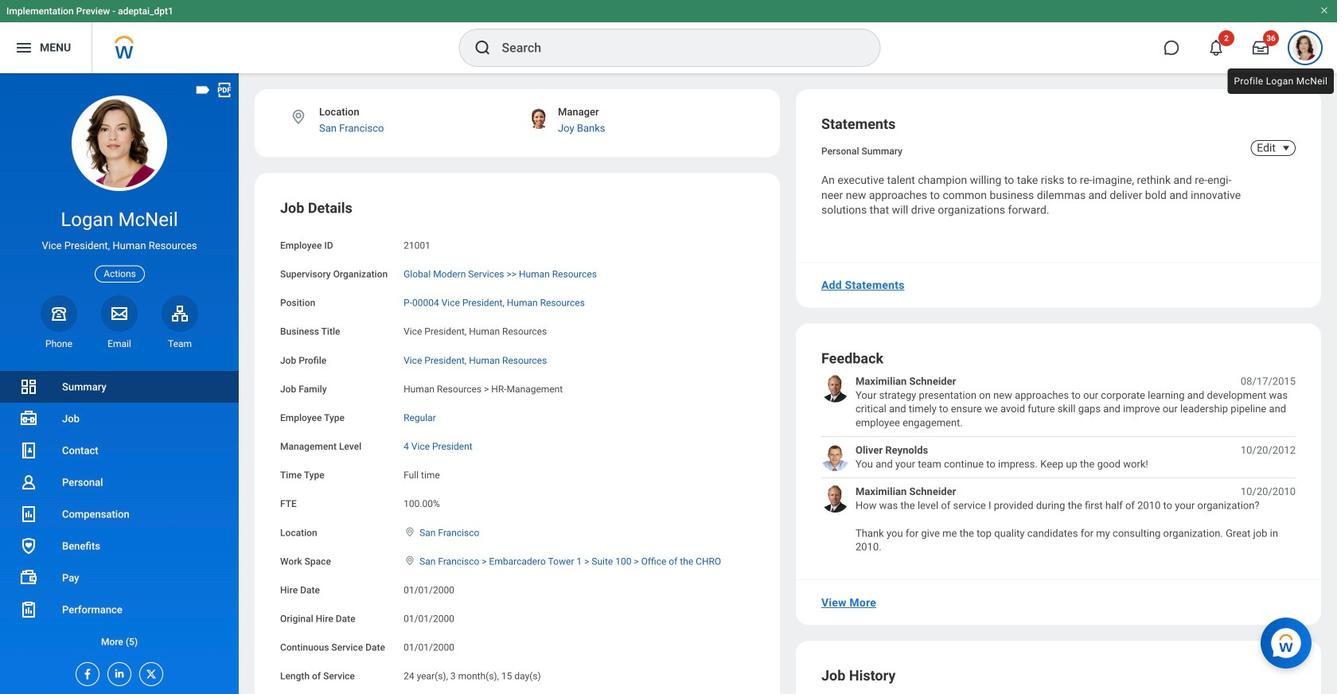 Task type: locate. For each thing, give the bounding box(es) containing it.
compensation image
[[19, 505, 38, 524]]

banner
[[0, 0, 1338, 73]]

1 horizontal spatial list
[[822, 375, 1296, 554]]

0 vertical spatial employee's photo (maximilian schneider) image
[[822, 375, 850, 402]]

0 horizontal spatial list
[[0, 371, 239, 658]]

phone logan mcneil element
[[41, 338, 77, 350]]

2 employee's photo (maximilian schneider) image from the top
[[822, 485, 850, 513]]

performance image
[[19, 600, 38, 620]]

employee's photo (maximilian schneider) image down employee's photo (oliver reynolds)
[[822, 485, 850, 513]]

tooltip
[[1225, 65, 1338, 97]]

phone image
[[48, 304, 70, 323]]

view printable version (pdf) image
[[216, 81, 233, 99]]

employee's photo (maximilian schneider) image
[[822, 375, 850, 402], [822, 485, 850, 513]]

team logan mcneil element
[[162, 338, 198, 350]]

summary image
[[19, 377, 38, 397]]

view team image
[[170, 304, 190, 323]]

1 vertical spatial employee's photo (maximilian schneider) image
[[822, 485, 850, 513]]

pay image
[[19, 569, 38, 588]]

1 vertical spatial location image
[[404, 527, 417, 538]]

group
[[280, 199, 755, 694]]

list
[[0, 371, 239, 658], [822, 375, 1296, 554]]

1 horizontal spatial location image
[[404, 527, 417, 538]]

location image
[[404, 555, 417, 566]]

benefits image
[[19, 537, 38, 556]]

mail image
[[110, 304, 129, 323]]

employee's photo (maximilian schneider) image up employee's photo (oliver reynolds)
[[822, 375, 850, 402]]

0 vertical spatial location image
[[290, 108, 307, 126]]

location image
[[290, 108, 307, 126], [404, 527, 417, 538]]

close environment banner image
[[1320, 6, 1330, 15]]

personal image
[[19, 473, 38, 492]]

1 employee's photo (maximilian schneider) image from the top
[[822, 375, 850, 402]]



Task type: vqa. For each thing, say whether or not it's contained in the screenshot.
Summary icon
yes



Task type: describe. For each thing, give the bounding box(es) containing it.
tag image
[[194, 81, 212, 99]]

navigation pane region
[[0, 73, 239, 694]]

facebook image
[[76, 663, 94, 681]]

full time element
[[404, 467, 440, 481]]

0 horizontal spatial location image
[[290, 108, 307, 126]]

job image
[[19, 409, 38, 428]]

notifications large image
[[1209, 40, 1225, 56]]

employee's photo (oliver reynolds) image
[[822, 444, 850, 471]]

inbox large image
[[1253, 40, 1269, 56]]

email logan mcneil element
[[101, 338, 138, 350]]

personal summary element
[[822, 143, 903, 157]]

caret down image
[[1277, 142, 1296, 154]]

linkedin image
[[108, 663, 126, 680]]

contact image
[[19, 441, 38, 460]]

search image
[[473, 38, 493, 57]]

x image
[[140, 663, 158, 681]]

justify image
[[14, 38, 33, 57]]

Search Workday  search field
[[502, 30, 848, 65]]

profile logan mcneil image
[[1293, 35, 1319, 64]]



